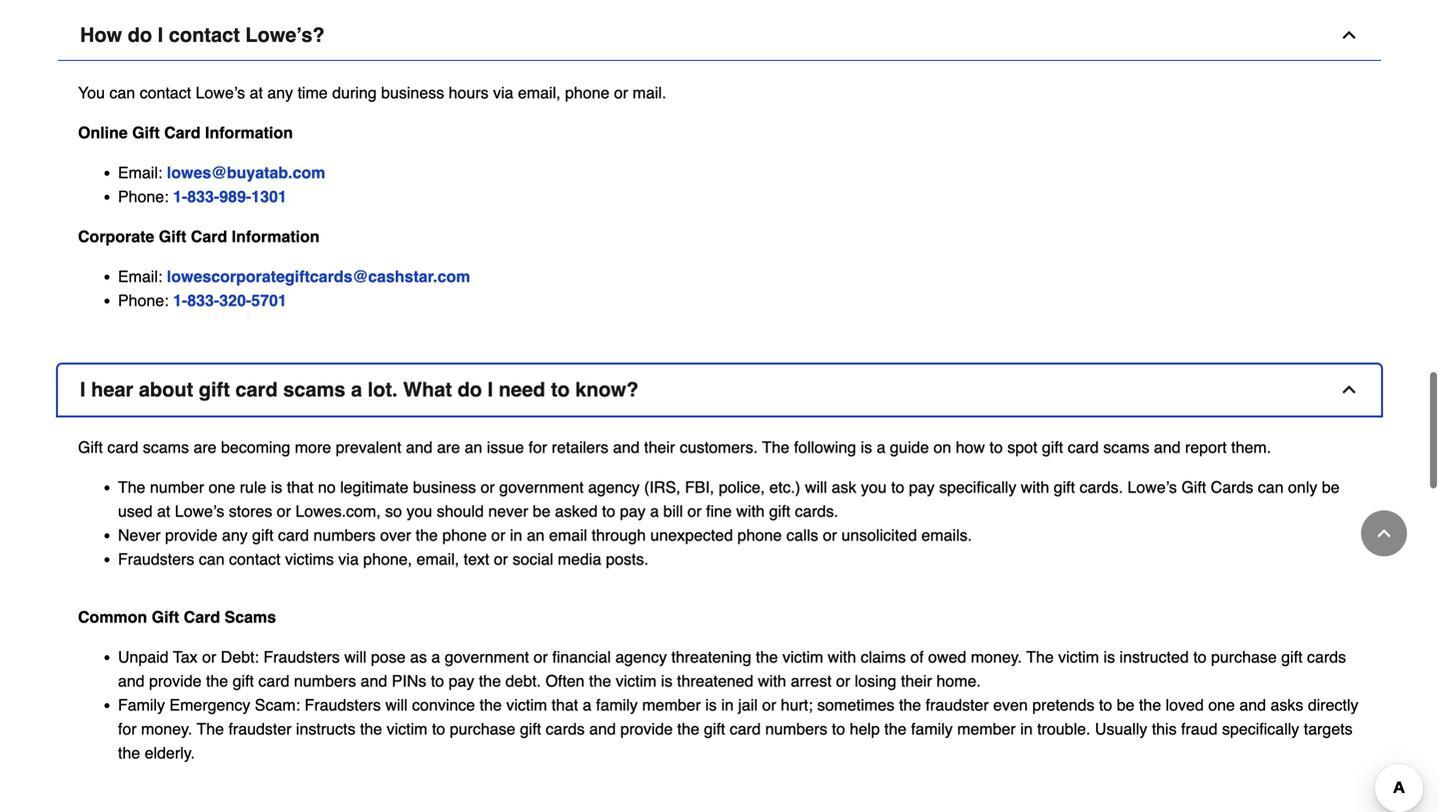 Task type: vqa. For each thing, say whether or not it's contained in the screenshot.
FRAUDSTER
yes



Task type: locate. For each thing, give the bounding box(es) containing it.
will down pins
[[385, 696, 408, 715]]

gift inside "i hear about gift card scams a lot. what do i need to know?" button
[[199, 378, 230, 401]]

can right you
[[109, 83, 135, 102]]

agency right financial at the bottom left of page
[[615, 648, 667, 667]]

victims
[[285, 550, 334, 568]]

the up used
[[118, 478, 145, 497]]

1 horizontal spatial via
[[493, 83, 514, 102]]

card up becoming
[[235, 378, 278, 401]]

prevalent
[[336, 438, 401, 457]]

family
[[596, 696, 638, 715], [911, 720, 953, 739]]

scams up number
[[143, 438, 189, 457]]

is left instructed
[[1104, 648, 1115, 667]]

this
[[1152, 720, 1177, 739]]

no
[[318, 478, 336, 497]]

information for online gift card information
[[205, 123, 293, 142]]

business left hours
[[381, 83, 444, 102]]

about
[[139, 378, 193, 401]]

at inside the number one rule is that no legitimate business or government agency (irs, fbi, police, etc.) will ask you to pay specifically with gift cards. lowe's gift cards can only be used at lowe's stores or lowes.com, so you should never be asked to pay a bill or fine with gift cards. never provide any gift card numbers over the phone or in an email through unexpected phone calls or unsolicited emails. fraudsters can contact victims via phone, email, text or social media posts.
[[157, 502, 170, 521]]

0 horizontal spatial be
[[533, 502, 551, 521]]

member down 'threatened'
[[642, 696, 701, 715]]

at down number
[[157, 502, 170, 521]]

retailers
[[552, 438, 609, 457]]

information for corporate gift card information
[[232, 227, 320, 246]]

0 vertical spatial fraudsters
[[118, 550, 194, 568]]

phone left calls
[[737, 526, 782, 544]]

card up the victims
[[278, 526, 309, 544]]

1 vertical spatial you
[[407, 502, 432, 521]]

never
[[118, 526, 161, 544]]

scroll to top element
[[1361, 511, 1407, 557]]

are left issue
[[437, 438, 460, 457]]

2 833- from the top
[[187, 291, 219, 310]]

0 horizontal spatial i
[[80, 378, 86, 401]]

fraudsters
[[118, 550, 194, 568], [263, 648, 340, 667], [305, 696, 381, 715]]

2 email: from the top
[[118, 267, 162, 286]]

the up emergency
[[206, 672, 228, 691]]

0 vertical spatial agency
[[588, 478, 640, 497]]

in inside the number one rule is that no legitimate business or government agency (irs, fbi, police, etc.) will ask you to pay specifically with gift cards. lowe's gift cards can only be used at lowe's stores or lowes.com, so you should never be asked to pay a bill or fine with gift cards. never provide any gift card numbers over the phone or in an email through unexpected phone calls or unsolicited emails. fraudsters can contact victims via phone, email, text or social media posts.
[[510, 526, 522, 544]]

1 horizontal spatial member
[[957, 720, 1016, 739]]

1 vertical spatial phone:
[[118, 291, 169, 310]]

0 vertical spatial in
[[510, 526, 522, 544]]

phone: up corporate
[[118, 187, 169, 206]]

the right help
[[884, 720, 907, 739]]

833- inside email: lowes@buyatab.com phone: 1-833-989-1301
[[187, 187, 219, 206]]

to up through
[[602, 502, 615, 521]]

2 vertical spatial in
[[1020, 720, 1033, 739]]

1 1- from the top
[[173, 187, 187, 206]]

0 horizontal spatial an
[[465, 438, 482, 457]]

member down even
[[957, 720, 1016, 739]]

lowe's
[[196, 83, 245, 102], [1128, 478, 1177, 497], [175, 502, 224, 521]]

0 vertical spatial specifically
[[939, 478, 1016, 497]]

information up lowes@buyatab.com link
[[205, 123, 293, 142]]

that down often
[[552, 696, 578, 715]]

how
[[80, 23, 122, 46]]

an
[[465, 438, 482, 457], [527, 526, 545, 544]]

1 vertical spatial be
[[533, 502, 551, 521]]

1 vertical spatial cards
[[546, 720, 585, 739]]

common gift card scams
[[78, 608, 281, 627]]

i
[[158, 23, 163, 46], [80, 378, 86, 401], [488, 378, 493, 401]]

any inside the number one rule is that no legitimate business or government agency (irs, fbi, police, etc.) will ask you to pay specifically with gift cards. lowe's gift cards can only be used at lowe's stores or lowes.com, so you should never be asked to pay a bill or fine with gift cards. never provide any gift card numbers over the phone or in an email through unexpected phone calls or unsolicited emails. fraudsters can contact victims via phone, email, text or social media posts.
[[222, 526, 248, 544]]

i hear about gift card scams a lot. what do i need to know? button
[[58, 365, 1381, 416]]

information down 1301
[[232, 227, 320, 246]]

1 vertical spatial via
[[338, 550, 359, 568]]

email, inside the number one rule is that no legitimate business or government agency (irs, fbi, police, etc.) will ask you to pay specifically with gift cards. lowe's gift cards can only be used at lowe's stores or lowes.com, so you should never be asked to pay a bill or fine with gift cards. never provide any gift card numbers over the phone or in an email through unexpected phone calls or unsolicited emails. fraudsters can contact victims via phone, email, text or social media posts.
[[417, 550, 459, 568]]

to left help
[[832, 720, 845, 739]]

at
[[250, 83, 263, 102], [157, 502, 170, 521]]

you right so
[[407, 502, 432, 521]]

a inside button
[[351, 378, 362, 401]]

specifically down asks
[[1222, 720, 1299, 739]]

fraud
[[1181, 720, 1218, 739]]

0 vertical spatial 833-
[[187, 187, 219, 206]]

over
[[380, 526, 411, 544]]

provide
[[165, 526, 217, 544], [149, 672, 201, 691], [620, 720, 673, 739]]

government up never
[[499, 478, 584, 497]]

scams up more
[[283, 378, 345, 401]]

a left bill
[[650, 502, 659, 521]]

2 horizontal spatial will
[[805, 478, 827, 497]]

cards.
[[1080, 478, 1123, 497], [795, 502, 838, 521]]

0 vertical spatial lowe's
[[196, 83, 245, 102]]

card
[[164, 123, 201, 142], [191, 227, 227, 246], [184, 608, 220, 627]]

be inside unpaid tax or debt: fraudsters will pose as a government or financial agency threatening the victim with claims of owed money. the victim is instructed to purchase gift cards and provide the gift card numbers and pins to pay the debt. often the victim is threatened with arrest or losing their home. family emergency scam: fraudsters will convince the victim that a family member is in jail or hurt; sometimes the fraudster even pretends to be the loved one and asks directly for money. the fraudster instructs the victim to purchase gift cards and provide the gift card numbers to help the family member in trouble. usually this fraud specifically targets the elderly.
[[1117, 696, 1135, 715]]

instructed
[[1120, 648, 1189, 667]]

email: lowes@buyatab.com phone: 1-833-989-1301
[[118, 163, 330, 206]]

0 vertical spatial card
[[164, 123, 201, 142]]

1 horizontal spatial that
[[552, 696, 578, 715]]

fraudsters inside the number one rule is that no legitimate business or government agency (irs, fbi, police, etc.) will ask you to pay specifically with gift cards. lowe's gift cards can only be used at lowe's stores or lowes.com, so you should never be asked to pay a bill or fine with gift cards. never provide any gift card numbers over the phone or in an email through unexpected phone calls or unsolicited emails. fraudsters can contact victims via phone, email, text or social media posts.
[[118, 550, 194, 568]]

phone down should
[[442, 526, 487, 544]]

asked
[[555, 502, 598, 521]]

in
[[510, 526, 522, 544], [721, 696, 734, 715], [1020, 720, 1033, 739]]

1 vertical spatial that
[[552, 696, 578, 715]]

family down financial at the bottom left of page
[[596, 696, 638, 715]]

card for corporate
[[191, 227, 227, 246]]

pay up through
[[620, 502, 646, 521]]

1 vertical spatial member
[[957, 720, 1016, 739]]

fraudsters down never
[[118, 550, 194, 568]]

loved
[[1166, 696, 1204, 715]]

1 are from the left
[[193, 438, 217, 457]]

pose
[[371, 648, 406, 667]]

320-
[[219, 291, 251, 310]]

corporate
[[78, 227, 154, 246]]

0 horizontal spatial specifically
[[939, 478, 1016, 497]]

pay down guide at the bottom of page
[[909, 478, 935, 497]]

can
[[109, 83, 135, 102], [1258, 478, 1284, 497], [199, 550, 225, 568]]

lowe's up online gift card information
[[196, 83, 245, 102]]

0 horizontal spatial are
[[193, 438, 217, 457]]

an inside the number one rule is that no legitimate business or government agency (irs, fbi, police, etc.) will ask you to pay specifically with gift cards. lowe's gift cards can only be used at lowe's stores or lowes.com, so you should never be asked to pay a bill or fine with gift cards. never provide any gift card numbers over the phone or in an email through unexpected phone calls or unsolicited emails. fraudsters can contact victims via phone, email, text or social media posts.
[[527, 526, 545, 544]]

cards
[[1211, 478, 1253, 497]]

that left the no on the bottom left of the page
[[287, 478, 313, 497]]

1 horizontal spatial fraudster
[[926, 696, 989, 715]]

their down of
[[901, 672, 932, 691]]

card down jail
[[730, 720, 761, 739]]

know?
[[575, 378, 639, 401]]

2 phone: from the top
[[118, 291, 169, 310]]

phone: inside email: lowescorporategiftcards@cashstar.com phone: 1-833-320-5701
[[118, 291, 169, 310]]

and down financial at the bottom left of page
[[589, 720, 616, 739]]

0 vertical spatial email,
[[518, 83, 561, 102]]

or up never
[[481, 478, 495, 497]]

or right calls
[[823, 526, 837, 544]]

time
[[298, 83, 328, 102]]

government inside unpaid tax or debt: fraudsters will pose as a government or financial agency threatening the victim with claims of owed money. the victim is instructed to purchase gift cards and provide the gift card numbers and pins to pay the debt. often the victim is threatened with arrest or losing their home. family emergency scam: fraudsters will convince the victim that a family member is in jail or hurt; sometimes the fraudster even pretends to be the loved one and asks directly for money. the fraudster instructs the victim to purchase gift cards and provide the gift card numbers to help the family member in trouble. usually this fraud specifically targets the elderly.
[[445, 648, 529, 667]]

card
[[235, 378, 278, 401], [107, 438, 138, 457], [1068, 438, 1099, 457], [278, 526, 309, 544], [258, 672, 289, 691], [730, 720, 761, 739]]

0 horizontal spatial purchase
[[450, 720, 516, 739]]

specifically down how
[[939, 478, 1016, 497]]

email: inside email: lowes@buyatab.com phone: 1-833-989-1301
[[118, 163, 162, 182]]

only
[[1288, 478, 1317, 497]]

0 horizontal spatial phone
[[442, 526, 487, 544]]

ask
[[832, 478, 857, 497]]

chevron up image
[[1339, 25, 1359, 45], [1374, 524, 1394, 544]]

agency up asked
[[588, 478, 640, 497]]

1-833-989-1301 link
[[173, 187, 291, 206]]

1- inside email: lowes@buyatab.com phone: 1-833-989-1301
[[173, 187, 187, 206]]

1 horizontal spatial are
[[437, 438, 460, 457]]

1 vertical spatial 1-
[[173, 291, 187, 310]]

1-833-320-5701 link
[[173, 291, 291, 310]]

1 vertical spatial specifically
[[1222, 720, 1299, 739]]

purchase
[[1211, 648, 1277, 667], [450, 720, 516, 739]]

number
[[150, 478, 204, 497]]

an up social on the left of page
[[527, 526, 545, 544]]

government inside the number one rule is that no legitimate business or government agency (irs, fbi, police, etc.) will ask you to pay specifically with gift cards. lowe's gift cards can only be used at lowe's stores or lowes.com, so you should never be asked to pay a bill or fine with gift cards. never provide any gift card numbers over the phone or in an email through unexpected phone calls or unsolicited emails. fraudsters can contact victims via phone, email, text or social media posts.
[[499, 478, 584, 497]]

cards down often
[[546, 720, 585, 739]]

833- inside email: lowescorporategiftcards@cashstar.com phone: 1-833-320-5701
[[187, 291, 219, 310]]

card right spot
[[1068, 438, 1099, 457]]

1 vertical spatial agency
[[615, 648, 667, 667]]

their
[[644, 438, 675, 457], [901, 672, 932, 691]]

a left guide at the bottom of page
[[877, 438, 886, 457]]

you right ask
[[861, 478, 887, 497]]

1 833- from the top
[[187, 187, 219, 206]]

legitimate
[[340, 478, 409, 497]]

1 vertical spatial numbers
[[294, 672, 356, 691]]

numbers down hurt;
[[765, 720, 827, 739]]

for inside unpaid tax or debt: fraudsters will pose as a government or financial agency threatening the victim with claims of owed money. the victim is instructed to purchase gift cards and provide the gift card numbers and pins to pay the debt. often the victim is threatened with arrest or losing their home. family emergency scam: fraudsters will convince the victim that a family member is in jail or hurt; sometimes the fraudster even pretends to be the loved one and asks directly for money. the fraudster instructs the victim to purchase gift cards and provide the gift card numbers to help the family member in trouble. usually this fraud specifically targets the elderly.
[[118, 720, 137, 739]]

unexpected
[[650, 526, 733, 544]]

money. up elderly.
[[141, 720, 192, 739]]

through
[[592, 526, 646, 544]]

0 vertical spatial information
[[205, 123, 293, 142]]

2 horizontal spatial scams
[[1103, 438, 1150, 457]]

are
[[193, 438, 217, 457], [437, 438, 460, 457]]

1 vertical spatial one
[[1208, 696, 1235, 715]]

0 vertical spatial phone:
[[118, 187, 169, 206]]

chevron up image inside how do i contact lowe's? button
[[1339, 25, 1359, 45]]

need
[[499, 378, 545, 401]]

pay
[[909, 478, 935, 497], [620, 502, 646, 521], [449, 672, 474, 691]]

their up (irs,
[[644, 438, 675, 457]]

833- for 320-
[[187, 291, 219, 310]]

via right hours
[[493, 83, 514, 102]]

0 vertical spatial fraudster
[[926, 696, 989, 715]]

0 vertical spatial purchase
[[1211, 648, 1277, 667]]

to inside button
[[551, 378, 570, 401]]

any left the time
[[267, 83, 293, 102]]

gift left cards
[[1182, 478, 1206, 497]]

0 vertical spatial chevron up image
[[1339, 25, 1359, 45]]

the right over
[[416, 526, 438, 544]]

that
[[287, 478, 313, 497], [552, 696, 578, 715]]

pay up convince
[[449, 672, 474, 691]]

0 horizontal spatial their
[[644, 438, 675, 457]]

will
[[805, 478, 827, 497], [344, 648, 366, 667], [385, 696, 408, 715]]

0 horizontal spatial for
[[118, 720, 137, 739]]

usually
[[1095, 720, 1147, 739]]

phone
[[565, 83, 610, 102], [442, 526, 487, 544], [737, 526, 782, 544]]

that inside unpaid tax or debt: fraudsters will pose as a government or financial agency threatening the victim with claims of owed money. the victim is instructed to purchase gift cards and provide the gift card numbers and pins to pay the debt. often the victim is threatened with arrest or losing their home. family emergency scam: fraudsters will convince the victim that a family member is in jail or hurt; sometimes the fraudster even pretends to be the loved one and asks directly for money. the fraudster instructs the victim to purchase gift cards and provide the gift card numbers to help the family member in trouble. usually this fraud specifically targets the elderly.
[[552, 696, 578, 715]]

2 vertical spatial card
[[184, 608, 220, 627]]

guide
[[890, 438, 929, 457]]

0 vertical spatial 1-
[[173, 187, 187, 206]]

or right the stores
[[277, 502, 291, 521]]

0 vertical spatial government
[[499, 478, 584, 497]]

business inside the number one rule is that no legitimate business or government agency (irs, fbi, police, etc.) will ask you to pay specifically with gift cards. lowe's gift cards can only be used at lowe's stores or lowes.com, so you should never be asked to pay a bill or fine with gift cards. never provide any gift card numbers over the phone or in an email through unexpected phone calls or unsolicited emails. fraudsters can contact victims via phone, email, text or social media posts.
[[413, 478, 476, 497]]

1 vertical spatial an
[[527, 526, 545, 544]]

be right only
[[1322, 478, 1340, 497]]

scams inside button
[[283, 378, 345, 401]]

unpaid
[[118, 648, 169, 667]]

0 vertical spatial business
[[381, 83, 444, 102]]

1 vertical spatial can
[[1258, 478, 1284, 497]]

purchase down convince
[[450, 720, 516, 739]]

do
[[128, 23, 152, 46], [458, 378, 482, 401]]

1 vertical spatial in
[[721, 696, 734, 715]]

agency
[[588, 478, 640, 497], [615, 648, 667, 667]]

government
[[499, 478, 584, 497], [445, 648, 529, 667]]

1 horizontal spatial will
[[385, 696, 408, 715]]

2 horizontal spatial pay
[[909, 478, 935, 497]]

chevron up image
[[1339, 380, 1359, 400]]

gift right 'online'
[[132, 123, 160, 142]]

or
[[614, 83, 628, 102], [481, 478, 495, 497], [277, 502, 291, 521], [687, 502, 702, 521], [491, 526, 505, 544], [823, 526, 837, 544], [494, 550, 508, 568], [202, 648, 216, 667], [534, 648, 548, 667], [836, 672, 850, 691], [762, 696, 776, 715]]

bill
[[663, 502, 683, 521]]

will left pose
[[344, 648, 366, 667]]

1 vertical spatial any
[[222, 526, 248, 544]]

0 vertical spatial numbers
[[313, 526, 376, 544]]

0 vertical spatial member
[[642, 696, 701, 715]]

i hear about gift card scams a lot. what do i need to know?
[[80, 378, 639, 401]]

gift
[[199, 378, 230, 401], [1042, 438, 1063, 457], [1054, 478, 1075, 497], [769, 502, 791, 521], [252, 526, 273, 544], [1281, 648, 1303, 667], [233, 672, 254, 691], [520, 720, 541, 739], [704, 720, 725, 739]]

1- up corporate gift card information
[[173, 187, 187, 206]]

2 vertical spatial contact
[[229, 550, 281, 568]]

1 vertical spatial 833-
[[187, 291, 219, 310]]

will inside the number one rule is that no legitimate business or government agency (irs, fbi, police, etc.) will ask you to pay specifically with gift cards. lowe's gift cards can only be used at lowe's stores or lowes.com, so you should never be asked to pay a bill or fine with gift cards. never provide any gift card numbers over the phone or in an email through unexpected phone calls or unsolicited emails. fraudsters can contact victims via phone, email, text or social media posts.
[[805, 478, 827, 497]]

email: down 'online'
[[118, 163, 162, 182]]

0 horizontal spatial at
[[157, 502, 170, 521]]

in down never
[[510, 526, 522, 544]]

1 vertical spatial for
[[118, 720, 137, 739]]

0 vertical spatial family
[[596, 696, 638, 715]]

card up 'tax'
[[184, 608, 220, 627]]

are up number
[[193, 438, 217, 457]]

be up usually
[[1117, 696, 1135, 715]]

you can contact lowe's at any time during business hours via email, phone or mail.
[[78, 83, 671, 102]]

victim up pretends
[[1058, 648, 1099, 667]]

1- inside email: lowescorporategiftcards@cashstar.com phone: 1-833-320-5701
[[173, 291, 187, 310]]

contact down the stores
[[229, 550, 281, 568]]

gift inside the number one rule is that no legitimate business or government agency (irs, fbi, police, etc.) will ask you to pay specifically with gift cards. lowe's gift cards can only be used at lowe's stores or lowes.com, so you should never be asked to pay a bill or fine with gift cards. never provide any gift card numbers over the phone or in an email through unexpected phone calls or unsolicited emails. fraudsters can contact victims via phone, email, text or social media posts.
[[1182, 478, 1206, 497]]

0 horizontal spatial can
[[109, 83, 135, 102]]

business for during
[[381, 83, 444, 102]]

numbers down lowes.com,
[[313, 526, 376, 544]]

1 vertical spatial lowe's
[[1128, 478, 1177, 497]]

scams
[[225, 608, 276, 627]]

1 email: from the top
[[118, 163, 162, 182]]

0 horizontal spatial via
[[338, 550, 359, 568]]

money.
[[971, 648, 1022, 667], [141, 720, 192, 739]]

one up fraud
[[1208, 696, 1235, 715]]

following
[[794, 438, 856, 457]]

1 vertical spatial government
[[445, 648, 529, 667]]

1 vertical spatial business
[[413, 478, 476, 497]]

family
[[118, 696, 165, 715]]

0 vertical spatial do
[[128, 23, 152, 46]]

1 vertical spatial cards.
[[795, 502, 838, 521]]

0 horizontal spatial that
[[287, 478, 313, 497]]

0 horizontal spatial any
[[222, 526, 248, 544]]

or left mail. on the left of the page
[[614, 83, 628, 102]]

cards up directly
[[1307, 648, 1346, 667]]

0 vertical spatial any
[[267, 83, 293, 102]]

media
[[558, 550, 601, 568]]

2 1- from the top
[[173, 291, 187, 310]]

family down home.
[[911, 720, 953, 739]]

email: inside email: lowescorporategiftcards@cashstar.com phone: 1-833-320-5701
[[118, 267, 162, 286]]

1 vertical spatial will
[[344, 648, 366, 667]]

1 vertical spatial at
[[157, 502, 170, 521]]

any
[[267, 83, 293, 102], [222, 526, 248, 544]]

1 horizontal spatial email,
[[518, 83, 561, 102]]

do inside "i hear about gift card scams a lot. what do i need to know?" button
[[458, 378, 482, 401]]

2 vertical spatial be
[[1117, 696, 1135, 715]]

2 vertical spatial will
[[385, 696, 408, 715]]

1 horizontal spatial money.
[[971, 648, 1022, 667]]

1 horizontal spatial be
[[1117, 696, 1135, 715]]

fraudsters up instructs
[[305, 696, 381, 715]]

member
[[642, 696, 701, 715], [957, 720, 1016, 739]]

1 horizontal spatial pay
[[620, 502, 646, 521]]

1 phone: from the top
[[118, 187, 169, 206]]

phone: inside email: lowes@buyatab.com phone: 1-833-989-1301
[[118, 187, 169, 206]]

1 vertical spatial provide
[[149, 672, 201, 691]]

i left hear
[[80, 378, 86, 401]]

0 horizontal spatial one
[[209, 478, 235, 497]]

833-
[[187, 187, 219, 206], [187, 291, 219, 310]]

in left jail
[[721, 696, 734, 715]]

arrest
[[791, 672, 832, 691]]

0 horizontal spatial will
[[344, 648, 366, 667]]

0 vertical spatial can
[[109, 83, 135, 102]]

1 vertical spatial email,
[[417, 550, 459, 568]]

card up email: lowes@buyatab.com phone: 1-833-989-1301
[[164, 123, 201, 142]]



Task type: describe. For each thing, give the bounding box(es) containing it.
0 vertical spatial pay
[[909, 478, 935, 497]]

targets
[[1304, 720, 1353, 739]]

of
[[910, 648, 924, 667]]

0 vertical spatial money.
[[971, 648, 1022, 667]]

debt:
[[221, 648, 259, 667]]

0 vertical spatial at
[[250, 83, 263, 102]]

the up etc.)
[[762, 438, 790, 457]]

the down of
[[899, 696, 921, 715]]

that inside the number one rule is that no legitimate business or government agency (irs, fbi, police, etc.) will ask you to pay specifically with gift cards. lowe's gift cards can only be used at lowe's stores or lowes.com, so you should never be asked to pay a bill or fine with gift cards. never provide any gift card numbers over the phone or in an email through unexpected phone calls or unsolicited emails. fraudsters can contact victims via phone, email, text or social media posts.
[[287, 478, 313, 497]]

victim down convince
[[387, 720, 428, 739]]

833- for 989-
[[187, 187, 219, 206]]

jail
[[738, 696, 758, 715]]

contact inside how do i contact lowe's? button
[[169, 23, 240, 46]]

fine
[[706, 502, 732, 521]]

losing
[[855, 672, 897, 691]]

0 horizontal spatial cards
[[546, 720, 585, 739]]

2 vertical spatial fraudsters
[[305, 696, 381, 715]]

more
[[295, 438, 331, 457]]

home.
[[937, 672, 981, 691]]

even
[[993, 696, 1028, 715]]

2 horizontal spatial i
[[488, 378, 493, 401]]

0 horizontal spatial cards.
[[795, 502, 838, 521]]

0 vertical spatial cards
[[1307, 648, 1346, 667]]

0 horizontal spatial you
[[407, 502, 432, 521]]

emails.
[[921, 526, 972, 544]]

rule
[[240, 478, 266, 497]]

1 horizontal spatial purchase
[[1211, 648, 1277, 667]]

the left elderly.
[[118, 744, 140, 763]]

threatening
[[671, 648, 751, 667]]

numbers inside the number one rule is that no legitimate business or government agency (irs, fbi, police, etc.) will ask you to pay specifically with gift cards. lowe's gift cards can only be used at lowe's stores or lowes.com, so you should never be asked to pay a bill or fine with gift cards. never provide any gift card numbers over the phone or in an email through unexpected phone calls or unsolicited emails. fraudsters can contact victims via phone, email, text or social media posts.
[[313, 526, 376, 544]]

email: for email: lowescorporategiftcards@cashstar.com phone: 1-833-320-5701
[[118, 267, 162, 286]]

mail.
[[633, 83, 666, 102]]

2 are from the left
[[437, 438, 460, 457]]

customers.
[[680, 438, 758, 457]]

pay inside unpaid tax or debt: fraudsters will pose as a government or financial agency threatening the victim with claims of owed money. the victim is instructed to purchase gift cards and provide the gift card numbers and pins to pay the debt. often the victim is threatened with arrest or losing their home. family emergency scam: fraudsters will convince the victim that a family member is in jail or hurt; sometimes the fraudster even pretends to be the loved one and asks directly for money. the fraudster instructs the victim to purchase gift cards and provide the gift card numbers to help the family member in trouble. usually this fraud specifically targets the elderly.
[[449, 672, 474, 691]]

pins
[[392, 672, 426, 691]]

0 horizontal spatial money.
[[141, 720, 192, 739]]

common
[[78, 608, 147, 627]]

0 vertical spatial you
[[861, 478, 887, 497]]

elderly.
[[145, 744, 195, 763]]

gift card scams are becoming more prevalent and are an issue for retailers and their customers. the following is a guide on how to spot gift card scams and report them.
[[78, 438, 1276, 457]]

a right as
[[431, 648, 440, 667]]

unsolicited
[[841, 526, 917, 544]]

the left debt.
[[479, 672, 501, 691]]

lowescorporategiftcards@cashstar.com link
[[167, 267, 470, 286]]

police,
[[719, 478, 765, 497]]

gift for common
[[152, 608, 179, 627]]

lowes@buyatab.com link
[[167, 163, 330, 182]]

lowes.com,
[[295, 502, 381, 521]]

0 vertical spatial an
[[465, 438, 482, 457]]

agency inside the number one rule is that no legitimate business or government agency (irs, fbi, police, etc.) will ask you to pay specifically with gift cards. lowe's gift cards can only be used at lowe's stores or lowes.com, so you should never be asked to pay a bill or fine with gift cards. never provide any gift card numbers over the phone or in an email through unexpected phone calls or unsolicited emails. fraudsters can contact victims via phone, email, text or social media posts.
[[588, 478, 640, 497]]

chevron up image inside scroll to top element
[[1374, 524, 1394, 544]]

1 horizontal spatial can
[[199, 550, 225, 568]]

card for online
[[164, 123, 201, 142]]

0 vertical spatial for
[[529, 438, 547, 457]]

1 horizontal spatial phone
[[565, 83, 610, 102]]

the down emergency
[[197, 720, 224, 739]]

or right bill
[[687, 502, 702, 521]]

1 vertical spatial pay
[[620, 502, 646, 521]]

emergency
[[169, 696, 250, 715]]

is right following at the bottom right
[[861, 438, 872, 457]]

victim up arrest
[[783, 648, 823, 667]]

fbi,
[[685, 478, 714, 497]]

should
[[437, 502, 484, 521]]

lowescorporategiftcards@cashstar.com
[[167, 267, 470, 286]]

0 horizontal spatial family
[[596, 696, 638, 715]]

email: lowescorporategiftcards@cashstar.com phone: 1-833-320-5701
[[118, 267, 470, 310]]

0 vertical spatial be
[[1322, 478, 1340, 497]]

the inside the number one rule is that no legitimate business or government agency (irs, fbi, police, etc.) will ask you to pay specifically with gift cards. lowe's gift cards can only be used at lowe's stores or lowes.com, so you should never be asked to pay a bill or fine with gift cards. never provide any gift card numbers over the phone or in an email through unexpected phone calls or unsolicited emails. fraudsters can contact victims via phone, email, text or social media posts.
[[118, 478, 145, 497]]

0 vertical spatial cards.
[[1080, 478, 1123, 497]]

(irs,
[[644, 478, 681, 497]]

phone: for email: lowes@buyatab.com phone: 1-833-989-1301
[[118, 187, 169, 206]]

gift for online
[[132, 123, 160, 142]]

phone: for email: lowescorporategiftcards@cashstar.com phone: 1-833-320-5701
[[118, 291, 169, 310]]

2 horizontal spatial can
[[1258, 478, 1284, 497]]

i inside button
[[158, 23, 163, 46]]

corporate gift card information
[[78, 227, 324, 246]]

hurt;
[[781, 696, 813, 715]]

etc.)
[[769, 478, 801, 497]]

unpaid tax or debt: fraudsters will pose as a government or financial agency threatening the victim with claims of owed money. the victim is instructed to purchase gift cards and provide the gift card numbers and pins to pay the debt. often the victim is threatened with arrest or losing their home. family emergency scam: fraudsters will convince the victim that a family member is in jail or hurt; sometimes the fraudster even pretends to be the loved one and asks directly for money. the fraudster instructs the victim to purchase gift cards and provide the gift card numbers to help the family member in trouble. usually this fraud specifically targets the elderly.
[[118, 648, 1359, 763]]

or up debt.
[[534, 648, 548, 667]]

one inside the number one rule is that no legitimate business or government agency (irs, fbi, police, etc.) will ask you to pay specifically with gift cards. lowe's gift cards can only be used at lowe's stores or lowes.com, so you should never be asked to pay a bill or fine with gift cards. never provide any gift card numbers over the phone or in an email through unexpected phone calls or unsolicited emails. fraudsters can contact victims via phone, email, text or social media posts.
[[209, 478, 235, 497]]

convince
[[412, 696, 475, 715]]

is left 'threatened'
[[661, 672, 673, 691]]

via inside the number one rule is that no legitimate business or government agency (irs, fbi, police, etc.) will ask you to pay specifically with gift cards. lowe's gift cards can only be used at lowe's stores or lowes.com, so you should never be asked to pay a bill or fine with gift cards. never provide any gift card numbers over the phone or in an email through unexpected phone calls or unsolicited emails. fraudsters can contact victims via phone, email, text or social media posts.
[[338, 550, 359, 568]]

and left asks
[[1240, 696, 1266, 715]]

the up pretends
[[1026, 648, 1054, 667]]

lowe's?
[[245, 23, 325, 46]]

card for common
[[184, 608, 220, 627]]

to down convince
[[432, 720, 445, 739]]

or right jail
[[762, 696, 776, 715]]

calls
[[786, 526, 818, 544]]

to right instructed
[[1193, 648, 1207, 667]]

1- for 1-833-320-5701
[[173, 291, 187, 310]]

with up arrest
[[828, 648, 856, 667]]

stores
[[229, 502, 272, 521]]

or right 'tax'
[[202, 648, 216, 667]]

contact inside the number one rule is that no legitimate business or government agency (irs, fbi, police, etc.) will ask you to pay specifically with gift cards. lowe's gift cards can only be used at lowe's stores or lowes.com, so you should never be asked to pay a bill or fine with gift cards. never provide any gift card numbers over the phone or in an email through unexpected phone calls or unsolicited emails. fraudsters can contact victims via phone, email, text or social media posts.
[[229, 550, 281, 568]]

or right text
[[494, 550, 508, 568]]

2 vertical spatial numbers
[[765, 720, 827, 739]]

or up sometimes
[[836, 672, 850, 691]]

help
[[850, 720, 880, 739]]

business for legitimate
[[413, 478, 476, 497]]

online gift card information
[[78, 123, 297, 142]]

so
[[385, 502, 402, 521]]

often
[[545, 672, 585, 691]]

hours
[[449, 83, 489, 102]]

with up hurt;
[[758, 672, 786, 691]]

a inside the number one rule is that no legitimate business or government agency (irs, fbi, police, etc.) will ask you to pay specifically with gift cards. lowe's gift cards can only be used at lowe's stores or lowes.com, so you should never be asked to pay a bill or fine with gift cards. never provide any gift card numbers over the phone or in an email through unexpected phone calls or unsolicited emails. fraudsters can contact victims via phone, email, text or social media posts.
[[650, 502, 659, 521]]

2 vertical spatial provide
[[620, 720, 673, 739]]

1 vertical spatial fraudsters
[[263, 648, 340, 667]]

with down spot
[[1021, 478, 1049, 497]]

specifically inside unpaid tax or debt: fraudsters will pose as a government or financial agency threatening the victim with claims of owed money. the victim is instructed to purchase gift cards and provide the gift card numbers and pins to pay the debt. often the victim is threatened with arrest or losing their home. family emergency scam: fraudsters will convince the victim that a family member is in jail or hurt; sometimes the fraudster even pretends to be the loved one and asks directly for money. the fraudster instructs the victim to purchase gift cards and provide the gift card numbers to help the family member in trouble. usually this fraud specifically targets the elderly.
[[1222, 720, 1299, 739]]

a down often
[[583, 696, 592, 715]]

2 vertical spatial lowe's
[[175, 502, 224, 521]]

pretends
[[1032, 696, 1095, 715]]

directly
[[1308, 696, 1359, 715]]

0 horizontal spatial member
[[642, 696, 701, 715]]

card up "scam:"
[[258, 672, 289, 691]]

you
[[78, 83, 105, 102]]

financial
[[552, 648, 611, 667]]

with down police,
[[736, 502, 765, 521]]

what
[[403, 378, 452, 401]]

and up "family"
[[118, 672, 145, 691]]

2 horizontal spatial phone
[[737, 526, 782, 544]]

debt.
[[505, 672, 541, 691]]

0 vertical spatial their
[[644, 438, 675, 457]]

gift down hear
[[78, 438, 103, 457]]

0 vertical spatial via
[[493, 83, 514, 102]]

the up this
[[1139, 696, 1161, 715]]

1 vertical spatial fraudster
[[228, 720, 292, 739]]

provide inside the number one rule is that no legitimate business or government agency (irs, fbi, police, etc.) will ask you to pay specifically with gift cards. lowe's gift cards can only be used at lowe's stores or lowes.com, so you should never be asked to pay a bill or fine with gift cards. never provide any gift card numbers over the phone or in an email through unexpected phone calls or unsolicited emails. fraudsters can contact victims via phone, email, text or social media posts.
[[165, 526, 217, 544]]

as
[[410, 648, 427, 667]]

gift for corporate
[[159, 227, 186, 246]]

them.
[[1231, 438, 1271, 457]]

1301
[[251, 187, 287, 206]]

to down guide at the bottom of page
[[891, 478, 905, 497]]

or down never
[[491, 526, 505, 544]]

report
[[1185, 438, 1227, 457]]

how
[[956, 438, 985, 457]]

is down 'threatened'
[[705, 696, 717, 715]]

issue
[[487, 438, 524, 457]]

threatened
[[677, 672, 753, 691]]

asks
[[1271, 696, 1304, 715]]

lowes@buyatab.com
[[167, 163, 325, 182]]

card inside button
[[235, 378, 278, 401]]

victim down debt.
[[506, 696, 547, 715]]

tax
[[173, 648, 198, 667]]

their inside unpaid tax or debt: fraudsters will pose as a government or financial agency threatening the victim with claims of owed money. the victim is instructed to purchase gift cards and provide the gift card numbers and pins to pay the debt. often the victim is threatened with arrest or losing their home. family emergency scam: fraudsters will convince the victim that a family member is in jail or hurt; sometimes the fraudster even pretends to be the loved one and asks directly for money. the fraudster instructs the victim to purchase gift cards and provide the gift card numbers to help the family member in trouble. usually this fraud specifically targets the elderly.
[[901, 672, 932, 691]]

and down pose
[[361, 672, 387, 691]]

instructs
[[296, 720, 356, 739]]

claims
[[861, 648, 906, 667]]

on
[[934, 438, 951, 457]]

used
[[118, 502, 153, 521]]

the inside the number one rule is that no legitimate business or government agency (irs, fbi, police, etc.) will ask you to pay specifically with gift cards. lowe's gift cards can only be used at lowe's stores or lowes.com, so you should never be asked to pay a bill or fine with gift cards. never provide any gift card numbers over the phone or in an email through unexpected phone calls or unsolicited emails. fraudsters can contact victims via phone, email, text or social media posts.
[[416, 526, 438, 544]]

to up usually
[[1099, 696, 1112, 715]]

the down 'threatened'
[[677, 720, 700, 739]]

0 horizontal spatial scams
[[143, 438, 189, 457]]

specifically inside the number one rule is that no legitimate business or government agency (irs, fbi, police, etc.) will ask you to pay specifically with gift cards. lowe's gift cards can only be used at lowe's stores or lowes.com, so you should never be asked to pay a bill or fine with gift cards. never provide any gift card numbers over the phone or in an email through unexpected phone calls or unsolicited emails. fraudsters can contact victims via phone, email, text or social media posts.
[[939, 478, 1016, 497]]

989-
[[219, 187, 251, 206]]

posts.
[[606, 550, 649, 568]]

email: for email: lowes@buyatab.com phone: 1-833-989-1301
[[118, 163, 162, 182]]

text
[[464, 550, 489, 568]]

during
[[332, 83, 377, 102]]

lot.
[[368, 378, 398, 401]]

card down hear
[[107, 438, 138, 457]]

the right instructs
[[360, 720, 382, 739]]

to right how
[[990, 438, 1003, 457]]

agency inside unpaid tax or debt: fraudsters will pose as a government or financial agency threatening the victim with claims of owed money. the victim is instructed to purchase gift cards and provide the gift card numbers and pins to pay the debt. often the victim is threatened with arrest or losing their home. family emergency scam: fraudsters will convince the victim that a family member is in jail or hurt; sometimes the fraudster even pretends to be the loved one and asks directly for money. the fraudster instructs the victim to purchase gift cards and provide the gift card numbers to help the family member in trouble. usually this fraud specifically targets the elderly.
[[615, 648, 667, 667]]

and right prevalent
[[406, 438, 433, 457]]

1 vertical spatial family
[[911, 720, 953, 739]]

and left report
[[1154, 438, 1181, 457]]

card inside the number one rule is that no legitimate business or government agency (irs, fbi, police, etc.) will ask you to pay specifically with gift cards. lowe's gift cards can only be used at lowe's stores or lowes.com, so you should never be asked to pay a bill or fine with gift cards. never provide any gift card numbers over the phone or in an email through unexpected phone calls or unsolicited emails. fraudsters can contact victims via phone, email, text or social media posts.
[[278, 526, 309, 544]]

email
[[549, 526, 587, 544]]

one inside unpaid tax or debt: fraudsters will pose as a government or financial agency threatening the victim with claims of owed money. the victim is instructed to purchase gift cards and provide the gift card numbers and pins to pay the debt. often the victim is threatened with arrest or losing their home. family emergency scam: fraudsters will convince the victim that a family member is in jail or hurt; sometimes the fraudster even pretends to be the loved one and asks directly for money. the fraudster instructs the victim to purchase gift cards and provide the gift card numbers to help the family member in trouble. usually this fraud specifically targets the elderly.
[[1208, 696, 1235, 715]]

the up jail
[[756, 648, 778, 667]]

and right the retailers
[[613, 438, 640, 457]]

1 vertical spatial contact
[[140, 83, 191, 102]]

is inside the number one rule is that no legitimate business or government agency (irs, fbi, police, etc.) will ask you to pay specifically with gift cards. lowe's gift cards can only be used at lowe's stores or lowes.com, so you should never be asked to pay a bill or fine with gift cards. never provide any gift card numbers over the phone or in an email through unexpected phone calls or unsolicited emails. fraudsters can contact victims via phone, email, text or social media posts.
[[271, 478, 282, 497]]

the down financial at the bottom left of page
[[589, 672, 611, 691]]

do inside how do i contact lowe's? button
[[128, 23, 152, 46]]

1 vertical spatial purchase
[[450, 720, 516, 739]]

1- for 1-833-989-1301
[[173, 187, 187, 206]]

the right convince
[[480, 696, 502, 715]]

5701
[[251, 291, 287, 310]]

victim right often
[[616, 672, 657, 691]]

to up convince
[[431, 672, 444, 691]]

trouble.
[[1037, 720, 1091, 739]]



